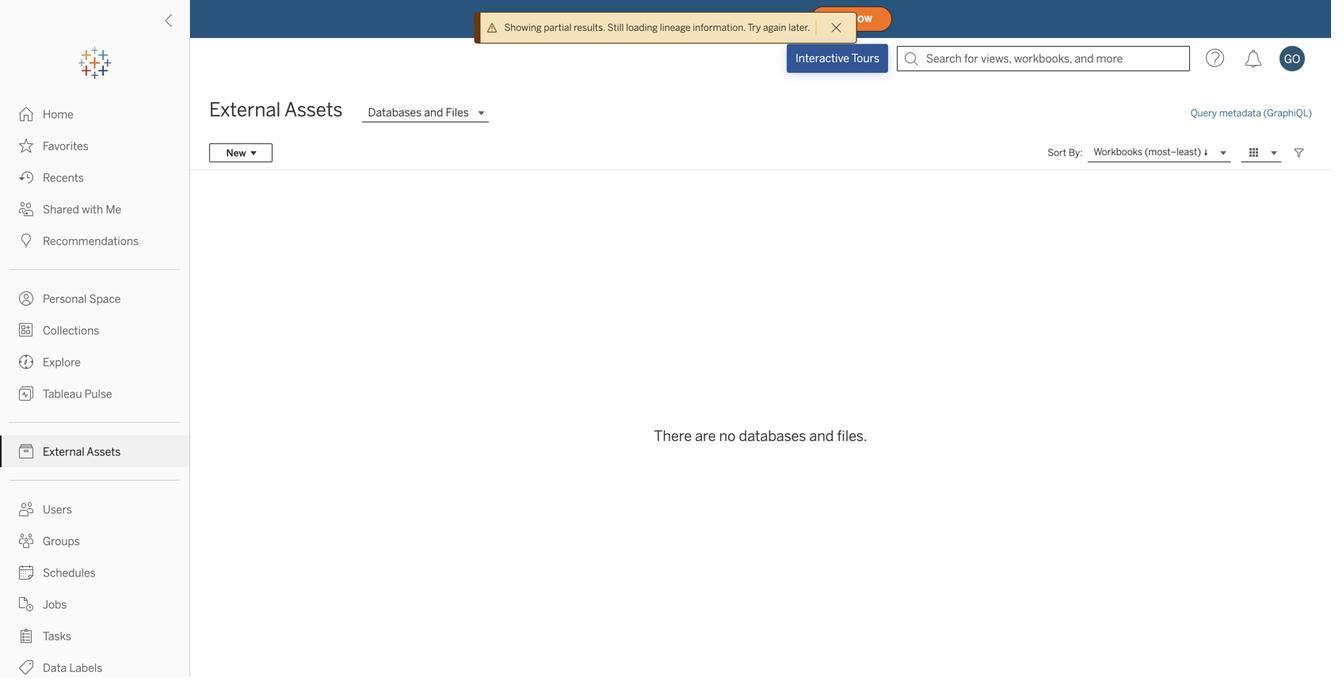 Task type: describe. For each thing, give the bounding box(es) containing it.
showing partial results. still loading lineage information. try again later.
[[504, 22, 810, 33]]

collections
[[43, 325, 99, 338]]

and inside dropdown button
[[424, 106, 443, 119]]

databases and files
[[368, 106, 469, 119]]

jobs
[[43, 599, 67, 612]]

(most–least)
[[1145, 146, 1201, 158]]

pulse
[[85, 388, 112, 401]]

data labels
[[43, 662, 102, 675]]

13
[[679, 12, 691, 25]]

databases and files button
[[362, 103, 490, 122]]

schedules link
[[0, 557, 189, 589]]

results.
[[574, 22, 605, 33]]

now
[[851, 14, 873, 24]]

your
[[754, 12, 778, 25]]

home
[[43, 108, 74, 121]]

(graphiql)
[[1264, 107, 1312, 119]]

grid view image
[[1247, 146, 1262, 160]]

tasks link
[[0, 621, 189, 652]]

buy now
[[831, 14, 873, 24]]

warning image
[[487, 22, 498, 33]]

new button
[[209, 143, 273, 162]]

shared with me link
[[0, 193, 189, 225]]

collections link
[[0, 315, 189, 346]]

labels
[[69, 662, 102, 675]]

interactive
[[796, 52, 850, 65]]

me
[[106, 203, 121, 216]]

sort
[[1048, 147, 1067, 159]]

in
[[742, 12, 751, 25]]

lineage
[[660, 22, 691, 33]]

query metadata (graphiql)
[[1191, 107, 1312, 119]]

still
[[608, 22, 624, 33]]

home link
[[0, 98, 189, 130]]

recommendations
[[43, 235, 139, 248]]

new
[[226, 147, 246, 159]]

tableau pulse
[[43, 388, 112, 401]]

1 horizontal spatial assets
[[285, 99, 343, 121]]

have
[[651, 12, 675, 25]]

groups
[[43, 535, 80, 548]]

showing
[[504, 22, 542, 33]]

are
[[695, 428, 716, 445]]

files
[[446, 106, 469, 119]]

space
[[89, 293, 121, 306]]

external assets inside the main navigation. press the up and down arrow keys to access links. element
[[43, 446, 121, 459]]

recents link
[[0, 162, 189, 193]]

try
[[748, 22, 761, 33]]

shared
[[43, 203, 79, 216]]

navigation panel element
[[0, 48, 189, 678]]



Task type: locate. For each thing, give the bounding box(es) containing it.
metadata
[[1220, 107, 1262, 119]]

external down 'tableau'
[[43, 446, 85, 459]]

again
[[763, 22, 787, 33]]

with
[[82, 203, 103, 216]]

external inside external assets link
[[43, 446, 85, 459]]

query metadata (graphiql) link
[[1191, 107, 1312, 119]]

databases
[[368, 106, 422, 119]]

1 horizontal spatial and
[[810, 428, 834, 445]]

personal space
[[43, 293, 121, 306]]

0 vertical spatial and
[[424, 106, 443, 119]]

left
[[721, 12, 738, 25]]

shared with me
[[43, 203, 121, 216]]

sort by:
[[1048, 147, 1083, 159]]

tasks
[[43, 630, 71, 644]]

data labels link
[[0, 652, 189, 678]]

information.
[[693, 22, 746, 33]]

recents
[[43, 172, 84, 185]]

personal
[[43, 293, 87, 306]]

files.
[[837, 428, 868, 445]]

databases
[[739, 428, 806, 445]]

jobs link
[[0, 589, 189, 621]]

loading
[[626, 22, 658, 33]]

assets inside the main navigation. press the up and down arrow keys to access links. element
[[87, 446, 121, 459]]

groups link
[[0, 525, 189, 557]]

favorites
[[43, 140, 88, 153]]

there are no databases and files.
[[654, 428, 868, 445]]

external up new popup button
[[209, 99, 281, 121]]

by:
[[1069, 147, 1083, 159]]

and left files.
[[810, 428, 834, 445]]

1 vertical spatial external assets
[[43, 446, 121, 459]]

1 horizontal spatial external
[[209, 99, 281, 121]]

showing partial results. still loading lineage information. try again later. alert
[[504, 21, 810, 35]]

external assets down tableau pulse
[[43, 446, 121, 459]]

explore
[[43, 356, 81, 369]]

and left files
[[424, 106, 443, 119]]

recommendations link
[[0, 225, 189, 257]]

0 horizontal spatial external
[[43, 446, 85, 459]]

external assets up new popup button
[[209, 99, 343, 121]]

0 vertical spatial external assets
[[209, 99, 343, 121]]

0 horizontal spatial external assets
[[43, 446, 121, 459]]

favorites link
[[0, 130, 189, 162]]

external
[[209, 99, 281, 121], [43, 446, 85, 459]]

external assets
[[209, 99, 343, 121], [43, 446, 121, 459]]

trial.
[[781, 12, 805, 25]]

tableau
[[43, 388, 82, 401]]

1 horizontal spatial external assets
[[209, 99, 343, 121]]

users link
[[0, 494, 189, 525]]

tableau pulse link
[[0, 378, 189, 410]]

0 horizontal spatial assets
[[87, 446, 121, 459]]

1 vertical spatial external
[[43, 446, 85, 459]]

you
[[629, 12, 648, 25]]

tours
[[852, 52, 880, 65]]

explore link
[[0, 346, 189, 378]]

data
[[43, 662, 67, 675]]

query
[[1191, 107, 1217, 119]]

no
[[719, 428, 736, 445]]

personal space link
[[0, 283, 189, 315]]

external assets link
[[0, 436, 189, 468]]

partial
[[544, 22, 572, 33]]

assets
[[285, 99, 343, 121], [87, 446, 121, 459]]

workbooks (most–least) button
[[1088, 143, 1232, 162]]

main navigation. press the up and down arrow keys to access links. element
[[0, 98, 189, 678]]

0 vertical spatial external
[[209, 99, 281, 121]]

there
[[654, 428, 692, 445]]

1 vertical spatial assets
[[87, 446, 121, 459]]

0 horizontal spatial and
[[424, 106, 443, 119]]

schedules
[[43, 567, 96, 580]]

workbooks (most–least)
[[1094, 146, 1201, 158]]

later.
[[789, 22, 810, 33]]

interactive tours
[[796, 52, 880, 65]]

days
[[694, 12, 718, 25]]

buy now button
[[811, 6, 892, 32]]

0 vertical spatial assets
[[285, 99, 343, 121]]

you have 13 days left in your trial.
[[629, 12, 805, 25]]

1 vertical spatial and
[[810, 428, 834, 445]]

buy
[[831, 14, 849, 24]]

workbooks
[[1094, 146, 1143, 158]]

Search for views, workbooks, and more text field
[[897, 46, 1190, 71]]

users
[[43, 504, 72, 517]]

and
[[424, 106, 443, 119], [810, 428, 834, 445]]



Task type: vqa. For each thing, say whether or not it's contained in the screenshot.
the rightmost pixels
no



